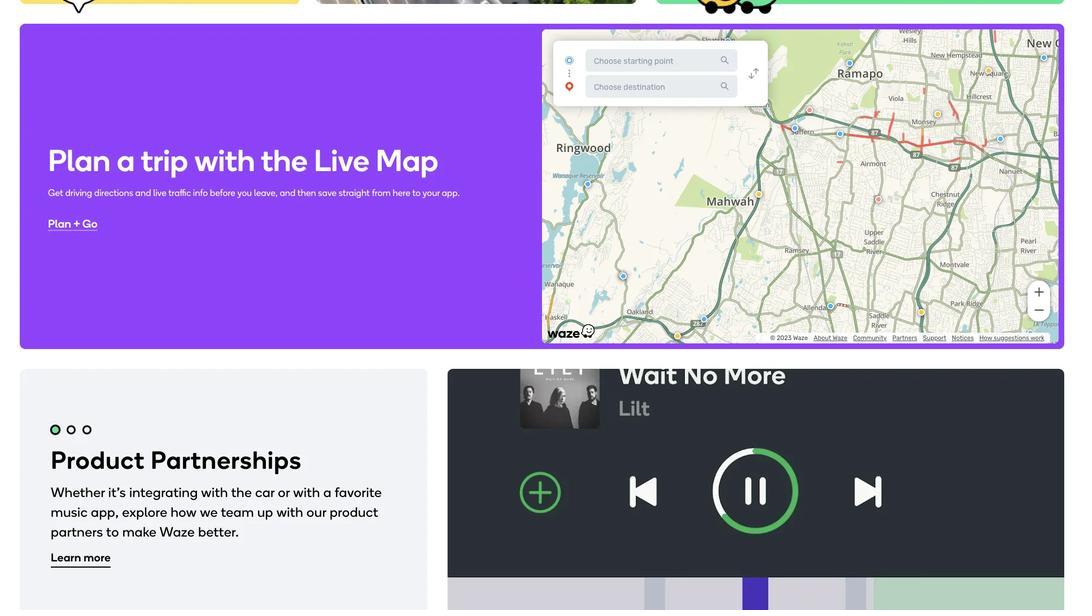 Task type: describe. For each thing, give the bounding box(es) containing it.
plan + go link
[[48, 217, 98, 230]]

partnerships
[[151, 445, 302, 475]]

+
[[74, 217, 80, 230]]

with down or
[[277, 504, 304, 520]]

here
[[393, 188, 411, 198]]

product
[[330, 504, 379, 520]]

2 and from the left
[[280, 188, 296, 198]]

we
[[200, 504, 218, 520]]

live
[[153, 188, 167, 198]]

from
[[372, 188, 391, 198]]

map
[[376, 142, 439, 179]]

how
[[171, 504, 197, 520]]

then
[[298, 188, 316, 198]]

before
[[210, 188, 236, 198]]

whether
[[51, 484, 105, 501]]

whether it's integrating with the car or with a favorite music app, explore how we team up with our product partners to make waze better.
[[51, 484, 382, 540]]

save
[[318, 188, 337, 198]]

with up our
[[293, 484, 320, 501]]

car
[[255, 484, 275, 501]]

get
[[48, 188, 63, 198]]

product partnerships
[[51, 445, 302, 475]]

info
[[193, 188, 208, 198]]

it's
[[108, 484, 126, 501]]

live
[[314, 142, 370, 179]]

get driving directions and live traffic info before you leave, and then save straight from here to your app.
[[48, 188, 460, 198]]

directions
[[94, 188, 133, 198]]

more
[[84, 551, 111, 564]]

up
[[257, 504, 273, 520]]

app.
[[442, 188, 460, 198]]

you
[[238, 188, 252, 198]]

better.
[[198, 524, 239, 540]]

with up before
[[195, 142, 255, 179]]

image of music controls with a map in the background image
[[448, 369, 1065, 610]]

learn more link
[[51, 550, 111, 567]]



Task type: vqa. For each thing, say whether or not it's contained in the screenshot.
app.
yes



Task type: locate. For each thing, give the bounding box(es) containing it.
to inside the 'whether it's integrating with the car or with a favorite music app, explore how we team up with our product partners to make waze better.'
[[106, 524, 119, 540]]

go
[[82, 217, 98, 230]]

to down app,
[[106, 524, 119, 540]]

leave,
[[254, 188, 278, 198]]

the for car
[[231, 484, 252, 501]]

and left live
[[135, 188, 151, 198]]

the up team
[[231, 484, 252, 501]]

0 vertical spatial the
[[261, 142, 308, 179]]

1 horizontal spatial a
[[324, 484, 332, 501]]

1 vertical spatial the
[[231, 484, 252, 501]]

driving
[[65, 188, 92, 198]]

plan
[[48, 142, 111, 179], [48, 217, 71, 230]]

and left then
[[280, 188, 296, 198]]

0 vertical spatial a
[[117, 142, 135, 179]]

waze
[[160, 524, 195, 540]]

to left your at left top
[[413, 188, 421, 198]]

2 plan from the top
[[48, 217, 71, 230]]

1 horizontal spatial the
[[261, 142, 308, 179]]

1 and from the left
[[135, 188, 151, 198]]

make
[[122, 524, 157, 540]]

our
[[307, 504, 327, 520]]

music
[[51, 504, 88, 520]]

0 horizontal spatial and
[[135, 188, 151, 198]]

a up our
[[324, 484, 332, 501]]

1 vertical spatial plan
[[48, 217, 71, 230]]

1 plan from the top
[[48, 142, 111, 179]]

plan for plan + go
[[48, 217, 71, 230]]

app,
[[91, 504, 119, 520]]

and
[[135, 188, 151, 198], [280, 188, 296, 198]]

0 horizontal spatial the
[[231, 484, 252, 501]]

learn more
[[51, 551, 111, 564]]

1 horizontal spatial and
[[280, 188, 296, 198]]

the up leave,
[[261, 142, 308, 179]]

or
[[278, 484, 290, 501]]

0 horizontal spatial to
[[106, 524, 119, 540]]

1 horizontal spatial to
[[413, 188, 421, 198]]

0 horizontal spatial a
[[117, 142, 135, 179]]

product
[[51, 445, 145, 475]]

explore
[[122, 504, 167, 520]]

the
[[261, 142, 308, 179], [231, 484, 252, 501]]

plan + go
[[48, 217, 98, 230]]

the for live
[[261, 142, 308, 179]]

the inside the 'whether it's integrating with the car or with a favorite music app, explore how we team up with our product partners to make waze better.'
[[231, 484, 252, 501]]

to
[[413, 188, 421, 198], [106, 524, 119, 540]]

0 vertical spatial to
[[413, 188, 421, 198]]

integrating
[[129, 484, 198, 501]]

with up we
[[201, 484, 228, 501]]

learn
[[51, 551, 81, 564]]

a inside the 'whether it's integrating with the car or with a favorite music app, explore how we team up with our product partners to make waze better.'
[[324, 484, 332, 501]]

favorite
[[335, 484, 382, 501]]

1 vertical spatial a
[[324, 484, 332, 501]]

team
[[221, 504, 254, 520]]

trip
[[141, 142, 188, 179]]

your
[[423, 188, 440, 198]]

1 vertical spatial to
[[106, 524, 119, 540]]

0 vertical spatial plan
[[48, 142, 111, 179]]

plan left + on the left top of page
[[48, 217, 71, 230]]

traffic
[[168, 188, 191, 198]]

plan up driving
[[48, 142, 111, 179]]

straight
[[339, 188, 370, 198]]

partners
[[51, 524, 103, 540]]

plan a trip with the live map
[[48, 142, 439, 179]]

with
[[195, 142, 255, 179], [201, 484, 228, 501], [293, 484, 320, 501], [277, 504, 304, 520]]

a up directions
[[117, 142, 135, 179]]

plan for plan a trip with the live map
[[48, 142, 111, 179]]

a
[[117, 142, 135, 179], [324, 484, 332, 501]]



